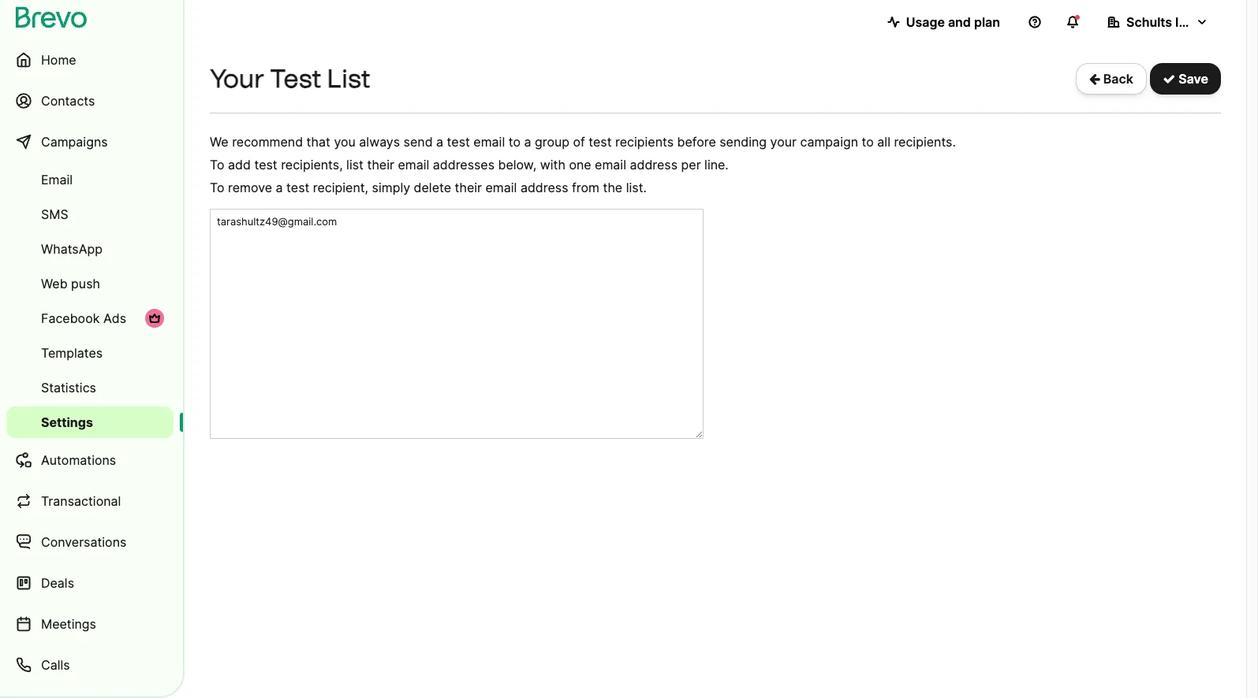 Task type: vqa. For each thing, say whether or not it's contained in the screenshot.
Transactional
yes



Task type: describe. For each thing, give the bounding box(es) containing it.
left___rvooi image
[[148, 312, 161, 325]]

simply
[[372, 180, 410, 196]]

test down recipients,
[[286, 180, 310, 196]]

and
[[948, 14, 971, 30]]

that
[[307, 134, 330, 150]]

tarashultz49@gmail.com text field
[[210, 209, 704, 440]]

from
[[572, 180, 599, 196]]

all
[[877, 134, 891, 150]]

sending
[[720, 134, 767, 150]]

sms link
[[6, 199, 174, 230]]

usage and plan button
[[875, 6, 1013, 38]]

email link
[[6, 164, 174, 196]]

line.
[[705, 157, 729, 173]]

your
[[770, 134, 797, 150]]

whatsapp
[[41, 241, 103, 257]]

conversations
[[41, 535, 127, 551]]

1 to from the left
[[509, 134, 521, 150]]

facebook ads link
[[6, 303, 174, 334]]

back button
[[1076, 63, 1147, 95]]

before
[[677, 134, 716, 150]]

1 to from the top
[[210, 157, 224, 173]]

we recommend that you always send a test email to a group of test recipients before sending your campaign to all recipients. to add test recipients, list their email addresses below, with one email address per line. to remove a test recipient, simply delete their email address from the list.
[[210, 134, 956, 196]]

of
[[573, 134, 585, 150]]

statistics
[[41, 380, 96, 396]]

deals
[[41, 576, 74, 592]]

with
[[540, 157, 566, 173]]

1 vertical spatial address
[[521, 180, 568, 196]]

usage
[[906, 14, 945, 30]]

email up addresses
[[474, 134, 505, 150]]

one
[[569, 157, 591, 173]]

test down the recommend
[[254, 157, 277, 173]]

settings link
[[6, 407, 174, 439]]

recipients
[[615, 134, 674, 150]]

email up the
[[595, 157, 626, 173]]

send
[[404, 134, 433, 150]]

schults inc button
[[1095, 6, 1221, 38]]

deals link
[[6, 565, 174, 603]]

1 horizontal spatial their
[[455, 180, 482, 196]]

addresses
[[433, 157, 495, 173]]

0 horizontal spatial a
[[276, 180, 283, 196]]

schults inc
[[1127, 14, 1194, 30]]

automations
[[41, 453, 116, 469]]

email down below,
[[486, 180, 517, 196]]

recipients,
[[281, 157, 343, 173]]

the
[[603, 180, 623, 196]]

always
[[359, 134, 400, 150]]

meetings link
[[6, 606, 174, 644]]

remove
[[228, 180, 272, 196]]

facebook ads
[[41, 311, 126, 327]]

2 horizontal spatial a
[[524, 134, 531, 150]]

check image
[[1163, 73, 1176, 85]]

contacts link
[[6, 82, 174, 120]]

your test list
[[210, 64, 371, 94]]



Task type: locate. For each thing, give the bounding box(es) containing it.
0 vertical spatial address
[[630, 157, 678, 173]]

facebook
[[41, 311, 100, 327]]

address down with at the top left of the page
[[521, 180, 568, 196]]

test
[[447, 134, 470, 150], [589, 134, 612, 150], [254, 157, 277, 173], [286, 180, 310, 196]]

2 to from the left
[[862, 134, 874, 150]]

you
[[334, 134, 356, 150]]

email
[[474, 134, 505, 150], [398, 157, 429, 173], [595, 157, 626, 173], [486, 180, 517, 196]]

your
[[210, 64, 264, 94]]

address down recipients
[[630, 157, 678, 173]]

web
[[41, 276, 68, 292]]

push
[[71, 276, 100, 292]]

a right send
[[436, 134, 443, 150]]

a
[[436, 134, 443, 150], [524, 134, 531, 150], [276, 180, 283, 196]]

their down addresses
[[455, 180, 482, 196]]

inc
[[1175, 14, 1194, 30]]

meetings
[[41, 617, 96, 633]]

sms
[[41, 207, 68, 222]]

to
[[509, 134, 521, 150], [862, 134, 874, 150]]

arrow left image
[[1090, 73, 1100, 85]]

0 horizontal spatial address
[[521, 180, 568, 196]]

campaigns
[[41, 134, 108, 150]]

recipients.
[[894, 134, 956, 150]]

campaigns link
[[6, 123, 174, 161]]

to left remove
[[210, 180, 224, 196]]

plan
[[974, 14, 1000, 30]]

to up below,
[[509, 134, 521, 150]]

campaign
[[800, 134, 858, 150]]

home link
[[6, 41, 174, 79]]

1 horizontal spatial to
[[862, 134, 874, 150]]

test up addresses
[[447, 134, 470, 150]]

address
[[630, 157, 678, 173], [521, 180, 568, 196]]

contacts
[[41, 93, 95, 109]]

recommend
[[232, 134, 303, 150]]

save
[[1176, 71, 1209, 87]]

to left all
[[862, 134, 874, 150]]

email
[[41, 172, 73, 188]]

1 horizontal spatial address
[[630, 157, 678, 173]]

email down send
[[398, 157, 429, 173]]

templates link
[[6, 338, 174, 369]]

we
[[210, 134, 229, 150]]

transactional link
[[6, 483, 174, 521]]

0 horizontal spatial to
[[509, 134, 521, 150]]

web push
[[41, 276, 100, 292]]

to
[[210, 157, 224, 173], [210, 180, 224, 196]]

settings
[[41, 415, 93, 431]]

usage and plan
[[906, 14, 1000, 30]]

test
[[270, 64, 322, 94]]

delete
[[414, 180, 451, 196]]

templates
[[41, 346, 103, 361]]

their down always
[[367, 157, 394, 173]]

list
[[346, 157, 364, 173]]

home
[[41, 52, 76, 68]]

add
[[228, 157, 251, 173]]

1 horizontal spatial a
[[436, 134, 443, 150]]

their
[[367, 157, 394, 173], [455, 180, 482, 196]]

to left add
[[210, 157, 224, 173]]

ads
[[103, 311, 126, 327]]

calls link
[[6, 647, 174, 685]]

a right remove
[[276, 180, 283, 196]]

automations link
[[6, 442, 174, 480]]

back
[[1100, 71, 1134, 87]]

below,
[[498, 157, 537, 173]]

a left group
[[524, 134, 531, 150]]

test right of
[[589, 134, 612, 150]]

group
[[535, 134, 570, 150]]

list.
[[626, 180, 647, 196]]

0 vertical spatial their
[[367, 157, 394, 173]]

1 vertical spatial their
[[455, 180, 482, 196]]

save button
[[1150, 63, 1221, 95]]

calls
[[41, 658, 70, 674]]

0 vertical spatial to
[[210, 157, 224, 173]]

web push link
[[6, 268, 174, 300]]

recipient,
[[313, 180, 368, 196]]

whatsapp link
[[6, 234, 174, 265]]

statistics link
[[6, 372, 174, 404]]

schults
[[1127, 14, 1172, 30]]

1 vertical spatial to
[[210, 180, 224, 196]]

0 horizontal spatial their
[[367, 157, 394, 173]]

transactional
[[41, 494, 121, 510]]

list
[[327, 64, 371, 94]]

2 to from the top
[[210, 180, 224, 196]]

conversations link
[[6, 524, 174, 562]]

per
[[681, 157, 701, 173]]



